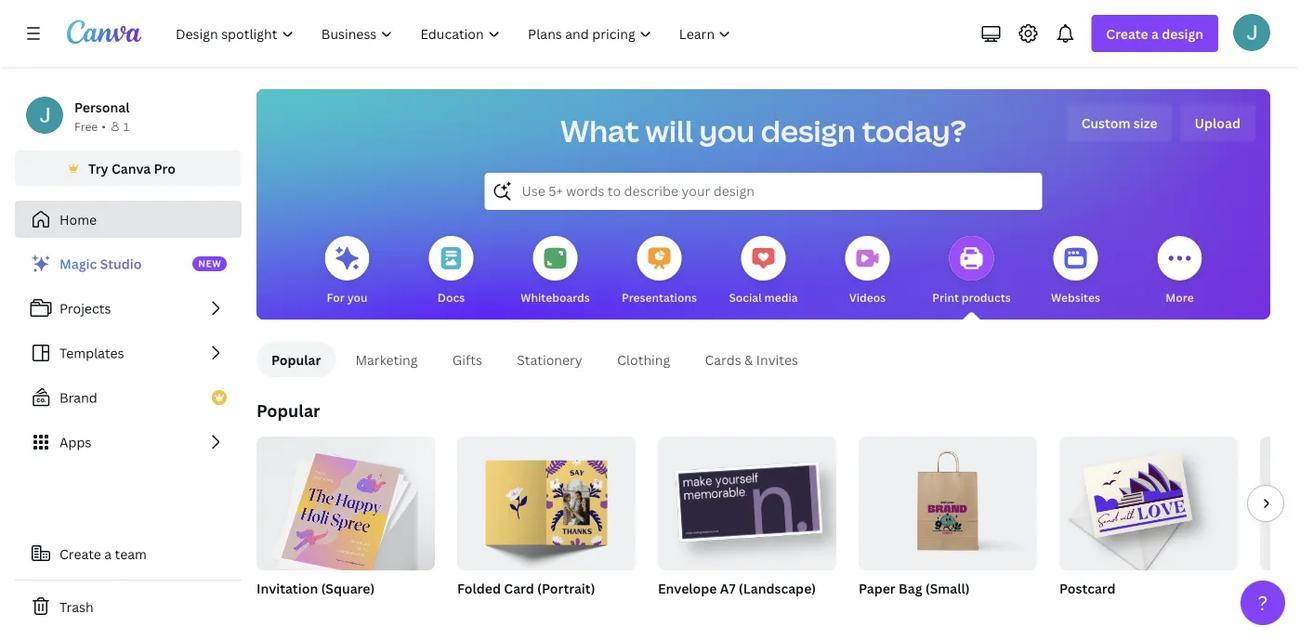Task type: describe. For each thing, give the bounding box(es) containing it.
group for envelope a7 (landscape)
[[658, 429, 837, 571]]

print products
[[933, 290, 1011, 305]]

(small)
[[926, 580, 970, 597]]

videos
[[849, 290, 886, 305]]

envelope a7 (landscape) group
[[658, 429, 837, 621]]

john smith image
[[1233, 14, 1271, 51]]

home link
[[15, 201, 242, 238]]

pro
[[154, 159, 176, 177]]

websites button
[[1051, 223, 1100, 320]]

create for create a design
[[1106, 25, 1149, 42]]

invitation (square)
[[257, 580, 375, 597]]

social media button
[[729, 223, 798, 320]]

postcard
[[1060, 580, 1116, 597]]

1 vertical spatial popular
[[257, 399, 320, 422]]

canva
[[112, 159, 151, 177]]

projects link
[[15, 290, 242, 327]]

a for team
[[104, 545, 112, 563]]

(portrait)
[[537, 580, 595, 597]]

templates link
[[15, 335, 242, 372]]

gifts button
[[437, 342, 498, 377]]

free
[[74, 119, 98, 134]]

presentations
[[622, 290, 697, 305]]

try
[[88, 159, 108, 177]]

paper
[[859, 580, 896, 597]]

stationery button
[[501, 342, 598, 377]]

flyer (portrait 8.5 × 11 in) group
[[1260, 437, 1300, 621]]

cards & invites
[[705, 351, 798, 369]]

group for postcard
[[1060, 429, 1238, 571]]

1
[[123, 119, 129, 134]]

group for paper bag (small)
[[859, 429, 1037, 571]]

brand link
[[15, 379, 242, 416]]

social
[[729, 290, 762, 305]]

magic studio
[[59, 255, 142, 273]]

create a design button
[[1092, 15, 1219, 52]]

size
[[1134, 114, 1158, 132]]

social media
[[729, 290, 798, 305]]

trash
[[59, 598, 94, 616]]

more
[[1166, 290, 1194, 305]]

paper bag (small)
[[859, 580, 970, 597]]

envelope a7 (landscape)
[[658, 580, 816, 597]]

design inside dropdown button
[[1162, 25, 1204, 42]]

whiteboards
[[521, 290, 590, 305]]

products
[[962, 290, 1011, 305]]

websites
[[1051, 290, 1100, 305]]

more button
[[1158, 223, 1202, 320]]

custom
[[1082, 114, 1131, 132]]

apps
[[59, 434, 91, 451]]

a for design
[[1152, 25, 1159, 42]]

envelope
[[658, 580, 717, 597]]

(p
[[1295, 580, 1300, 597]]

create a team
[[59, 545, 147, 563]]

projects
[[59, 300, 111, 317]]

(square)
[[321, 580, 375, 597]]

?
[[1258, 590, 1268, 616]]

free •
[[74, 119, 106, 134]]

trash link
[[15, 588, 242, 626]]

popular button
[[257, 342, 336, 377]]

templates
[[59, 344, 124, 362]]

&
[[745, 351, 753, 369]]

new
[[198, 257, 221, 270]]

popular inside button
[[271, 351, 321, 369]]

top level navigation element
[[164, 15, 747, 52]]

team
[[115, 545, 147, 563]]

for you
[[327, 290, 367, 305]]

bag
[[899, 580, 922, 597]]

1 vertical spatial design
[[761, 111, 856, 151]]



Task type: vqa. For each thing, say whether or not it's contained in the screenshot.
bottom All
no



Task type: locate. For each thing, give the bounding box(es) containing it.
None search field
[[485, 173, 1042, 210]]

folded card (portrait)
[[457, 580, 595, 597]]

0 vertical spatial a
[[1152, 25, 1159, 42]]

print products button
[[933, 223, 1011, 320]]

flyer (p
[[1260, 580, 1300, 597]]

group for invitation (square)
[[257, 429, 435, 577]]

media
[[765, 290, 798, 305]]

upload
[[1195, 114, 1241, 132]]

0 horizontal spatial design
[[761, 111, 856, 151]]

invitation
[[257, 580, 318, 597]]

docs
[[438, 290, 465, 305]]

you
[[699, 111, 755, 151], [347, 290, 367, 305]]

? button
[[1241, 581, 1285, 626]]

design left john smith image
[[1162, 25, 1204, 42]]

folded
[[457, 580, 501, 597]]

design up search search field in the top of the page
[[761, 111, 856, 151]]

0 horizontal spatial create
[[59, 545, 101, 563]]

gifts
[[452, 351, 482, 369]]

clothing button
[[602, 342, 686, 377]]

create
[[1106, 25, 1149, 42], [59, 545, 101, 563]]

paper bag (small) group
[[859, 429, 1037, 621]]

custom size button
[[1067, 104, 1173, 141]]

create left team
[[59, 545, 101, 563]]

design
[[1162, 25, 1204, 42], [761, 111, 856, 151]]

for
[[327, 290, 345, 305]]

whiteboards button
[[521, 223, 590, 320]]

create a team button
[[15, 535, 242, 573]]

magic
[[59, 255, 97, 273]]

videos button
[[845, 223, 890, 320]]

flyer
[[1260, 580, 1292, 597]]

folded card (portrait) group
[[457, 429, 636, 621]]

a left team
[[104, 545, 112, 563]]

popular left marketing
[[271, 351, 321, 369]]

0 vertical spatial popular
[[271, 351, 321, 369]]

group
[[257, 429, 435, 577], [457, 429, 636, 571], [658, 429, 837, 571], [859, 429, 1037, 571], [1060, 429, 1238, 571], [1260, 437, 1300, 571]]

for you button
[[325, 223, 369, 320]]

0 horizontal spatial a
[[104, 545, 112, 563]]

today?
[[862, 111, 967, 151]]

what will you design today?
[[561, 111, 967, 151]]

brand
[[59, 389, 97, 407]]

docs button
[[429, 223, 474, 320]]

create inside button
[[59, 545, 101, 563]]

invites
[[756, 351, 798, 369]]

try canva pro button
[[15, 151, 242, 186]]

a7
[[720, 580, 736, 597]]

group for flyer (p
[[1260, 437, 1300, 571]]

0 vertical spatial create
[[1106, 25, 1149, 42]]

1 horizontal spatial create
[[1106, 25, 1149, 42]]

presentations button
[[622, 223, 697, 320]]

you right for
[[347, 290, 367, 305]]

0 vertical spatial you
[[699, 111, 755, 151]]

1 vertical spatial a
[[104, 545, 112, 563]]

what
[[561, 111, 640, 151]]

create up custom size
[[1106, 25, 1149, 42]]

a inside create a design dropdown button
[[1152, 25, 1159, 42]]

list containing magic studio
[[15, 245, 242, 461]]

1 horizontal spatial design
[[1162, 25, 1204, 42]]

clothing
[[617, 351, 670, 369]]

card
[[504, 580, 534, 597]]

•
[[102, 119, 106, 134]]

a
[[1152, 25, 1159, 42], [104, 545, 112, 563]]

invitation (square) group
[[257, 429, 435, 621]]

Search search field
[[522, 174, 1005, 209]]

custom size
[[1082, 114, 1158, 132]]

create for create a team
[[59, 545, 101, 563]]

list
[[15, 245, 242, 461]]

try canva pro
[[88, 159, 176, 177]]

marketing
[[355, 351, 418, 369]]

print
[[933, 290, 959, 305]]

1 vertical spatial create
[[59, 545, 101, 563]]

(landscape)
[[739, 580, 816, 597]]

create a design
[[1106, 25, 1204, 42]]

cards & invites button
[[690, 342, 814, 377]]

popular
[[271, 351, 321, 369], [257, 399, 320, 422]]

postcard group
[[1060, 429, 1238, 621]]

studio
[[100, 255, 142, 273]]

personal
[[74, 98, 130, 116]]

cards
[[705, 351, 741, 369]]

1 horizontal spatial a
[[1152, 25, 1159, 42]]

you right will
[[699, 111, 755, 151]]

popular down the popular button
[[257, 399, 320, 422]]

a inside "create a team" button
[[104, 545, 112, 563]]

create inside dropdown button
[[1106, 25, 1149, 42]]

stationery
[[517, 351, 583, 369]]

you inside button
[[347, 290, 367, 305]]

will
[[646, 111, 693, 151]]

home
[[59, 211, 97, 228]]

marketing button
[[340, 342, 434, 377]]

1 horizontal spatial you
[[699, 111, 755, 151]]

upload button
[[1180, 104, 1256, 141]]

0 vertical spatial design
[[1162, 25, 1204, 42]]

apps link
[[15, 424, 242, 461]]

0 horizontal spatial you
[[347, 290, 367, 305]]

1 vertical spatial you
[[347, 290, 367, 305]]

a up size
[[1152, 25, 1159, 42]]



